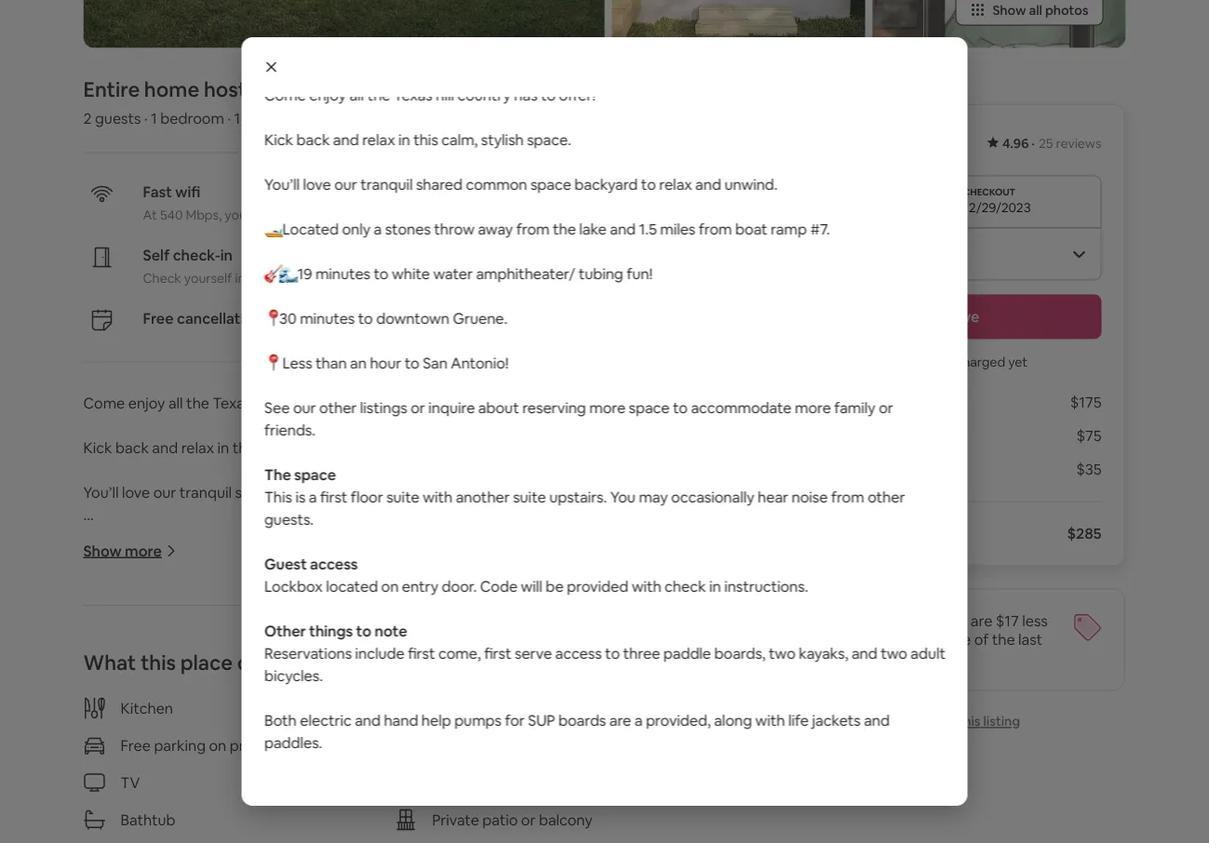 Task type: vqa. For each thing, say whether or not it's contained in the screenshot.
449 Reviews
no



Task type: describe. For each thing, give the bounding box(es) containing it.
boards,
[[714, 644, 766, 663]]

0 vertical spatial be
[[938, 354, 953, 371]]

guests. inside "this is a first floor suite with another suite upstairs. you may occasionally hear  noise from other guests."
[[124, 819, 174, 838]]

take
[[274, 206, 300, 223]]

the space this is a first floor suite with another suite upstairs. you may occasionally hear  noise from other guests.
[[264, 465, 905, 529]]

help
[[421, 711, 451, 730]]

code
[[480, 577, 517, 596]]

nightly
[[894, 631, 941, 650]]

less
[[1023, 612, 1049, 631]]

1 vertical spatial stones
[[204, 528, 250, 547]]

guest access lockbox located on entry door. code will be provided with check in instructions.
[[264, 555, 808, 596]]

with inside the space this is a first floor suite with another suite upstairs. you may occasionally hear  noise from other guests.
[[423, 488, 452, 507]]

guests. inside the space this is a first floor suite with another suite upstairs. you may occasionally hear  noise from other guests.
[[264, 510, 314, 529]]

country for amphitheater/
[[457, 85, 511, 104]]

entry
[[402, 577, 438, 596]]

you'll for 🚤
[[83, 484, 119, 503]]

2 horizontal spatial 1
[[848, 393, 854, 412]]

1 vertical spatial boat
[[555, 528, 587, 547]]

days.
[[823, 649, 858, 668]]

charged
[[956, 354, 1006, 371]]

offer! for tubing
[[559, 85, 596, 104]]

show for show all photos
[[993, 1, 1027, 18]]

white inside about this space dialog
[[392, 264, 430, 283]]

from inside the space this is a first floor suite with another suite upstairs. you may occasionally hear  noise from other guests.
[[831, 488, 865, 507]]

provided,
[[646, 711, 711, 730]]

reserve button
[[802, 295, 1102, 340]]

about inside dialog
[[478, 398, 519, 417]]

san inside about this space dialog
[[423, 353, 447, 373]]

common for amphitheater/
[[466, 175, 527, 194]]

0 horizontal spatial listings
[[179, 707, 227, 726]]

to inside the reservations include first come, first serve access to three paddle boards, two kayaks, and two adult bicycles.
[[605, 644, 620, 663]]

for inside both electric and hand help pumps for sup boards are a provided, along with life jackets and paddles.
[[505, 711, 525, 730]]

unwind. for 🎸🌊 19 minutes to white water amphitheater/ tubing fun!
[[725, 175, 778, 194]]

1 horizontal spatial 1
[[234, 109, 241, 128]]

private patio or balcony
[[432, 811, 593, 830]]

patio
[[483, 811, 518, 830]]

tranquil for a
[[180, 484, 232, 503]]

this inside "this is a first floor suite with another suite upstairs. you may occasionally hear  noise from other guests."
[[83, 796, 111, 816]]

offers
[[237, 650, 294, 676]]

a inside both electric and hand help pumps for sup boards are a provided, along with life jackets and paddles.
[[635, 711, 643, 730]]

the down couple's lake house getaway! image 1
[[367, 85, 390, 104]]

instructions.
[[724, 577, 808, 596]]

backyard for fun!
[[575, 175, 638, 194]]

come for 🚤
[[83, 394, 125, 413]]

show all photos button
[[956, 0, 1104, 26]]

entire home hosted by dominic 2 guests · 1 bedroom · 1 bed
[[83, 76, 384, 128]]

door.
[[442, 577, 477, 596]]

amphitheater/ inside about this space dialog
[[476, 264, 575, 283]]

1 vertical spatial gruene.
[[272, 618, 327, 637]]

0 horizontal spatial san
[[242, 662, 267, 681]]

come enjoy all the texas hill country has to offer! for stones
[[83, 394, 415, 413]]

three
[[623, 644, 660, 663]]

self
[[143, 246, 170, 265]]

minutes up hours
[[315, 264, 370, 283]]

540 for at
[[160, 206, 183, 223]]

0 horizontal spatial 🎸🌊
[[83, 573, 113, 592]]

things
[[309, 622, 353, 641]]

our up "show more" button on the bottom
[[153, 484, 176, 503]]

0 horizontal spatial amphitheater/
[[295, 573, 395, 592]]

48
[[289, 309, 307, 328]]

you'll for 🎸🌊
[[264, 175, 299, 194]]

0 horizontal spatial antonio!
[[270, 662, 328, 681]]

jackets
[[812, 711, 861, 730]]

may inside "this is a first floor suite with another suite upstairs. you may occasionally hear  noise from other guests."
[[458, 796, 487, 816]]

report
[[913, 714, 956, 731]]

hear inside the space this is a first floor suite with another suite upstairs. you may occasionally hear  noise from other guests.
[[758, 488, 789, 507]]

1 vertical spatial white
[[211, 573, 249, 592]]

reserve
[[924, 307, 980, 326]]

fast wifi – 540 mbps
[[432, 699, 569, 718]]

you inside the space this is a first floor suite with another suite upstairs. you may occasionally hear  noise from other guests.
[[610, 488, 636, 507]]

1 vertical spatial away
[[297, 528, 332, 547]]

throw inside about this space dialog
[[434, 219, 474, 238]]

1 vertical spatial 📍30
[[83, 618, 116, 637]]

the down cancellation
[[186, 394, 210, 413]]

fun! inside about this space dialog
[[627, 264, 653, 283]]

suite up entry
[[386, 488, 419, 507]]

1 vertical spatial less
[[102, 662, 131, 681]]

provided
[[567, 577, 628, 596]]

reservations
[[264, 644, 352, 663]]

1 vertical spatial friends.
[[146, 729, 197, 749]]

common for away
[[285, 484, 346, 503]]

by dominic
[[276, 76, 384, 103]]

texas for stones
[[213, 394, 252, 413]]

night
[[857, 393, 893, 412]]

1 vertical spatial throw
[[253, 528, 294, 547]]

12/29/2023 button
[[802, 176, 1102, 228]]

occasionally inside the space this is a first floor suite with another suite upstairs. you may occasionally hear  noise from other guests.
[[671, 488, 755, 507]]

whole
[[530, 206, 567, 223]]

1 vertical spatial an
[[169, 662, 186, 681]]

📍 inside about this space dialog
[[264, 353, 279, 373]]

both
[[264, 711, 296, 730]]

stones inside about this space dialog
[[385, 219, 431, 238]]

minutes down 'lockbox.'
[[300, 309, 355, 328]]

space. for from
[[346, 439, 391, 458]]

country for away
[[277, 394, 330, 413]]

reservations include first come, first serve access to three paddle boards, two kayaks, and two adult bicycles.
[[264, 644, 946, 686]]

1 vertical spatial on
[[209, 736, 227, 756]]

less inside about this space dialog
[[282, 353, 312, 373]]

come for 🎸🌊
[[264, 85, 306, 104]]

our down 48
[[293, 398, 316, 417]]

love for located
[[122, 484, 150, 503]]

0 horizontal spatial #7.
[[630, 528, 649, 547]]

both electric and hand help pumps for sup boards are a provided, along with life jackets and paddles.
[[264, 711, 890, 753]]

0 horizontal spatial water
[[252, 573, 292, 592]]

kick for 🎸🌊
[[264, 130, 293, 149]]

show for show more
[[83, 542, 122, 561]]

another inside "this is a first floor suite with another suite upstairs. you may occasionally hear  noise from other guests."
[[275, 796, 329, 816]]

you inside "this is a first floor suite with another suite upstairs. you may occasionally hear  noise from other guests."
[[430, 796, 455, 816]]

lake inside about this space dialog
[[579, 219, 607, 238]]

0 horizontal spatial for
[[265, 309, 286, 328]]

mbps,
[[186, 206, 222, 223]]

first left serve
[[484, 644, 511, 663]]

bedroom
[[160, 109, 224, 128]]

back for 19
[[296, 130, 330, 149]]

water inside about this space dialog
[[433, 264, 473, 283]]

rate
[[944, 631, 972, 650]]

than inside the your dates are $17 less than the avg. nightly rate of the last 60 days.
[[802, 631, 833, 650]]

0 horizontal spatial 1.5
[[458, 528, 476, 547]]

boat inside about this space dialog
[[735, 219, 768, 238]]

guest
[[264, 555, 307, 574]]

0 horizontal spatial miles
[[479, 528, 515, 547]]

1 vertical spatial downtown
[[195, 618, 269, 637]]

0 horizontal spatial only
[[161, 528, 190, 547]]

your
[[501, 206, 528, 223]]

unwind. for 🚤 located only a stones throw away from the lake and 1.5 miles from boat ramp #7.
[[547, 484, 600, 503]]

hour inside about this space dialog
[[370, 353, 401, 373]]

the inside self check-in check yourself in with the lockbox.
[[277, 270, 297, 287]]

sup
[[528, 711, 555, 730]]

0 vertical spatial you
[[876, 354, 898, 371]]

first inside "this is a first floor suite with another suite upstairs. you may occasionally hear  noise from other guests."
[[139, 796, 167, 816]]

all for fun!
[[349, 85, 364, 104]]

reserving inside about this space dialog
[[522, 398, 586, 417]]

has for amphitheater/
[[514, 85, 537, 104]]

balcony
[[539, 811, 593, 830]]

1 vertical spatial 🎸🌊 19 minutes to white water amphitheater/ tubing fun!
[[83, 573, 472, 592]]

has for away
[[333, 394, 357, 413]]

1 horizontal spatial ·
[[228, 109, 231, 128]]

0 horizontal spatial than
[[135, 662, 166, 681]]

home
[[144, 76, 200, 103]]

will
[[521, 577, 542, 596]]

a inside the space this is a first floor suite with another suite upstairs. you may occasionally hear  noise from other guests.
[[309, 488, 317, 507]]

lockbox.
[[300, 270, 351, 287]]

guests
[[95, 109, 141, 128]]

gruene. inside about this space dialog
[[453, 309, 507, 328]]

see inside about this space dialog
[[264, 398, 290, 417]]

0 horizontal spatial 19
[[116, 573, 131, 592]]

0 horizontal spatial accommodate
[[510, 707, 611, 726]]

📍30 inside about this space dialog
[[264, 309, 296, 328]]

come enjoy all the texas hill country has to offer! for white
[[264, 85, 596, 104]]

shared for water
[[416, 175, 462, 194]]

report this listing
[[913, 714, 1021, 731]]

hand
[[384, 711, 418, 730]]

1 vertical spatial see our other listings or inquire about reserving more space to accommodate more family or friends.
[[83, 707, 654, 749]]

other things to note
[[264, 622, 407, 641]]

occasionally inside "this is a first floor suite with another suite upstairs. you may occasionally hear  noise from other guests."
[[490, 796, 574, 816]]

life
[[788, 711, 809, 730]]

see our other listings or inquire about reserving more space to accommodate more family or friends. inside about this space dialog
[[264, 398, 893, 440]]

on inside guest access lockbox located on entry door. code will be provided with check in instructions.
[[381, 577, 399, 596]]

a inside "this is a first floor suite with another suite upstairs. you may occasionally hear  noise from other guests."
[[128, 796, 136, 816]]

with inside both electric and hand help pumps for sup boards are a provided, along with life jackets and paddles.
[[755, 711, 785, 730]]

0 horizontal spatial hour
[[189, 662, 220, 681]]

you'll love our tranquil shared common space  backyard to relax and unwind. for amphitheater/
[[264, 175, 778, 194]]

fast wifi at 540 mbps, you can take video calls and stream videos for your whole group.
[[143, 183, 608, 223]]

are inside both electric and hand help pumps for sup boards are a provided, along with life jackets and paddles.
[[609, 711, 631, 730]]

enjoy for only
[[128, 394, 165, 413]]

lockbox
[[264, 577, 322, 596]]

and inside the reservations include first come, first serve access to three paddle boards, two kayaks, and two adult bicycles.
[[852, 644, 878, 663]]

with inside "this is a first floor suite with another suite upstairs. you may occasionally hear  noise from other guests."
[[242, 796, 272, 816]]

0 horizontal spatial 1
[[151, 109, 157, 128]]

boards
[[558, 711, 606, 730]]

0 horizontal spatial ·
[[144, 109, 148, 128]]

report this listing button
[[884, 714, 1021, 731]]

hosted
[[204, 76, 272, 103]]

last
[[1019, 631, 1043, 650]]

stylish for amphitheater/
[[481, 130, 524, 149]]

0 horizontal spatial reserving
[[342, 707, 405, 726]]

other
[[264, 622, 306, 641]]

dates
[[930, 612, 968, 631]]

hear inside "this is a first floor suite with another suite upstairs. you may occasionally hear  noise from other guests."
[[577, 796, 608, 816]]

won't
[[901, 354, 935, 371]]

access inside the reservations include first come, first serve access to three paddle boards, two kayaks, and two adult bicycles.
[[555, 644, 602, 663]]

bathtub
[[121, 811, 175, 830]]

what this place offers
[[83, 650, 294, 676]]

0 horizontal spatial tubing
[[398, 573, 443, 592]]

from inside "this is a first floor suite with another suite upstairs. you may occasionally hear  noise from other guests."
[[654, 796, 687, 816]]

place
[[180, 650, 233, 676]]

reviews
[[1057, 135, 1102, 152]]

🎸🌊 inside about this space dialog
[[264, 264, 294, 283]]

4.96
[[1003, 135, 1030, 152]]

is inside the space this is a first floor suite with another suite upstairs. you may occasionally hear  noise from other guests.
[[295, 488, 305, 507]]

1 vertical spatial fun!
[[446, 573, 472, 592]]

1 vertical spatial 📍30 minutes to downtown gruene.
[[83, 618, 327, 637]]

are inside the your dates are $17 less than the avg. nightly rate of the last 60 days.
[[971, 612, 993, 631]]

wifi for at
[[175, 183, 201, 202]]

0 horizontal spatial located
[[102, 528, 158, 547]]

$285
[[1068, 524, 1102, 544]]

paddle
[[664, 644, 711, 663]]

x
[[837, 393, 844, 412]]

come,
[[438, 644, 481, 663]]

suite up guest access lockbox located on entry door. code will be provided with check in instructions.
[[513, 488, 546, 507]]

include
[[355, 644, 404, 663]]

a right calls
[[374, 219, 382, 238]]

2 horizontal spatial ·
[[1032, 135, 1036, 152]]

can
[[250, 206, 271, 223]]

1 vertical spatial 🚤 located only a stones throw away from the lake and 1.5 miles from boat ramp #7.
[[83, 528, 653, 547]]

calls
[[339, 206, 365, 223]]

free cancellation for 48 hours
[[143, 309, 350, 328]]

accommodate inside about this space dialog
[[691, 398, 792, 417]]

kitchen
[[121, 699, 173, 718]]

backyard for the
[[397, 484, 460, 503]]

$175 for $175
[[1071, 393, 1102, 412]]

fast for fast wifi – 540 mbps
[[432, 699, 461, 718]]

located inside about this space dialog
[[282, 219, 339, 238]]

bicycles.
[[264, 666, 323, 686]]

located
[[326, 577, 378, 596]]

noise inside the space this is a first floor suite with another suite upstairs. you may occasionally hear  noise from other guests.
[[792, 488, 828, 507]]

0 horizontal spatial ramp
[[590, 528, 626, 547]]

avg.
[[863, 631, 891, 650]]

all inside 'button'
[[1030, 1, 1043, 18]]

1 two from the left
[[769, 644, 796, 663]]

check
[[665, 577, 706, 596]]

1 vertical spatial 📍
[[83, 662, 98, 681]]

1 vertical spatial see
[[83, 707, 109, 726]]

this is a first floor suite with another suite upstairs. you may occasionally hear  noise from other guests.
[[83, 796, 690, 838]]



Task type: locate. For each thing, give the bounding box(es) containing it.
0 vertical spatial has
[[514, 85, 537, 104]]

on right parking
[[209, 736, 227, 756]]

1 vertical spatial 🚤
[[83, 528, 98, 547]]

wifi for –
[[464, 699, 488, 718]]

first
[[320, 488, 347, 507], [408, 644, 435, 663], [484, 644, 511, 663], [139, 796, 167, 816]]

1 vertical spatial floor
[[170, 796, 202, 816]]

minutes down "show more" button on the bottom
[[135, 573, 190, 592]]

you left patio
[[430, 796, 455, 816]]

yourself
[[184, 270, 232, 287]]

kick back and relax in this calm, stylish space. up the
[[83, 439, 391, 458]]

0 vertical spatial unwind.
[[725, 175, 778, 194]]

0 horizontal spatial see
[[83, 707, 109, 726]]

1 vertical spatial unwind.
[[547, 484, 600, 503]]

🚤 inside about this space dialog
[[264, 219, 279, 238]]

enjoy
[[309, 85, 346, 104], [128, 394, 165, 413]]

friends.
[[264, 421, 315, 440], [146, 729, 197, 749]]

see
[[264, 398, 290, 417], [83, 707, 109, 726]]

fast up at
[[143, 183, 172, 202]]

the up located
[[372, 528, 395, 547]]

wifi inside fast wifi at 540 mbps, you can take video calls and stream videos for your whole group.
[[175, 183, 201, 202]]

0 horizontal spatial calm,
[[261, 439, 297, 458]]

–
[[491, 699, 499, 718]]

1 horizontal spatial are
[[971, 612, 993, 631]]

fast for fast wifi at 540 mbps, you can take video calls and stream videos for your whole group.
[[143, 183, 172, 202]]

1.5 up the door.
[[458, 528, 476, 547]]

tranquil for to
[[360, 175, 413, 194]]

1 horizontal spatial back
[[296, 130, 330, 149]]

free
[[143, 309, 174, 328], [121, 736, 151, 756]]

miles
[[660, 219, 696, 238], [479, 528, 515, 547]]

only inside about this space dialog
[[342, 219, 370, 238]]

tubing inside about this space dialog
[[579, 264, 623, 283]]

0 horizontal spatial $175
[[802, 393, 833, 412]]

19 down show more
[[116, 573, 131, 592]]

downtown up place
[[195, 618, 269, 637]]

· right 'guests'
[[144, 109, 148, 128]]

minutes up what
[[119, 618, 174, 637]]

19
[[297, 264, 312, 283], [116, 573, 131, 592]]

love for 19
[[303, 175, 331, 194]]

country inside about this space dialog
[[457, 85, 511, 104]]

0 vertical spatial about
[[478, 398, 519, 417]]

group.
[[569, 206, 608, 223]]

0 vertical spatial 🎸🌊 19 minutes to white water amphitheater/ tubing fun!
[[264, 264, 653, 283]]

more
[[589, 398, 626, 417], [795, 398, 831, 417], [125, 542, 162, 561], [409, 707, 445, 726], [614, 707, 650, 726]]

noise inside "this is a first floor suite with another suite upstairs. you may occasionally hear  noise from other guests."
[[614, 796, 651, 816]]

$75
[[1077, 427, 1102, 446]]

shared for throw
[[235, 484, 282, 503]]

0 vertical spatial shared
[[416, 175, 462, 194]]

🎸🌊
[[264, 264, 294, 283], [83, 573, 113, 592]]

calm, for water
[[441, 130, 478, 149]]

hear up instructions.
[[758, 488, 789, 507]]

1 vertical spatial for
[[265, 309, 286, 328]]

tubing
[[579, 264, 623, 283], [398, 573, 443, 592]]

1 horizontal spatial 540
[[502, 699, 528, 718]]

#7. inside about this space dialog
[[810, 219, 830, 238]]

be right won't
[[938, 354, 953, 371]]

1 vertical spatial about
[[297, 707, 338, 726]]

0 horizontal spatial backyard
[[397, 484, 460, 503]]

miles inside about this space dialog
[[660, 219, 696, 238]]

first up located
[[320, 488, 347, 507]]

family inside about this space dialog
[[834, 398, 876, 417]]

texas inside about this space dialog
[[394, 85, 432, 104]]

than inside about this space dialog
[[315, 353, 347, 373]]

1 horizontal spatial noise
[[792, 488, 828, 507]]

suite down the electric
[[332, 796, 365, 816]]

couple's lake house getaway! image 1 image
[[83, 0, 605, 48]]

free for free cancellation for 48 hours
[[143, 309, 174, 328]]

self check-in check yourself in with the lockbox.
[[143, 246, 351, 287]]

0 horizontal spatial access
[[310, 555, 358, 574]]

cancellation
[[177, 309, 262, 328]]

with inside self check-in check yourself in with the lockbox.
[[248, 270, 274, 287]]

1 horizontal spatial accommodate
[[691, 398, 792, 417]]

fast right 'hand'
[[432, 699, 461, 718]]

calm, for throw
[[261, 439, 297, 458]]

📍30 minutes to downtown gruene. up place
[[83, 618, 327, 637]]

0 vertical spatial stones
[[385, 219, 431, 238]]

📍30 up what
[[83, 618, 116, 637]]

1 vertical spatial texas
[[213, 394, 252, 413]]

away up guest
[[297, 528, 332, 547]]

first inside the space this is a first floor suite with another suite upstairs. you may occasionally hear  noise from other guests.
[[320, 488, 347, 507]]

0 horizontal spatial lake
[[398, 528, 426, 547]]

show inside 'button'
[[993, 1, 1027, 18]]

an inside about this space dialog
[[350, 353, 366, 373]]

1 vertical spatial kick back and relax in this calm, stylish space.
[[83, 439, 391, 458]]

is up guest
[[295, 488, 305, 507]]

0 vertical spatial kick back and relax in this calm, stylish space.
[[264, 130, 571, 149]]

friends. inside about this space dialog
[[264, 421, 315, 440]]

you'll love our tranquil shared common space  backyard to relax and unwind. up guest
[[83, 484, 604, 503]]

are
[[971, 612, 993, 631], [609, 711, 631, 730]]

fast inside fast wifi at 540 mbps, you can take video calls and stream videos for your whole group.
[[143, 183, 172, 202]]

1 vertical spatial only
[[161, 528, 190, 547]]

0 vertical spatial come enjoy all the texas hill country has to offer!
[[264, 85, 596, 104]]

the left avg.
[[837, 631, 860, 650]]

a left provided,
[[635, 711, 643, 730]]

$17
[[997, 612, 1020, 631]]

0 vertical spatial hill
[[436, 85, 454, 104]]

kick inside about this space dialog
[[264, 130, 293, 149]]

tranquil left the
[[180, 484, 232, 503]]

🎸🌊 19 minutes to white water amphitheater/ tubing fun! up other at the bottom left
[[83, 573, 472, 592]]

a down tv
[[128, 796, 136, 816]]

antonio!
[[451, 353, 509, 373], [270, 662, 328, 681]]

1 horizontal spatial country
[[457, 85, 511, 104]]

kick back and relax in this calm, stylish space. inside about this space dialog
[[264, 130, 571, 149]]

1 horizontal spatial #7.
[[810, 219, 830, 238]]

0 vertical spatial space.
[[527, 130, 571, 149]]

check
[[143, 270, 181, 287]]

show all photos
[[993, 1, 1089, 18]]

1 vertical spatial this
[[83, 796, 111, 816]]

free for free parking on premises
[[121, 736, 151, 756]]

📍30 minutes to downtown gruene. inside about this space dialog
[[264, 309, 507, 328]]

of
[[975, 631, 989, 650]]

for inside fast wifi at 540 mbps, you can take video calls and stream videos for your whole group.
[[481, 206, 498, 223]]

our down what
[[112, 707, 135, 726]]

an down 'lockbox.'
[[350, 353, 366, 373]]

access right serve
[[555, 644, 602, 663]]

wifi left –
[[464, 699, 488, 718]]

downtown inside about this space dialog
[[376, 309, 449, 328]]

two
[[769, 644, 796, 663], [881, 644, 908, 663]]

you up provided
[[610, 488, 636, 507]]

this inside the space this is a first floor suite with another suite upstairs. you may occasionally hear  noise from other guests.
[[264, 488, 292, 507]]

floor inside "this is a first floor suite with another suite upstairs. you may occasionally hear  noise from other guests."
[[170, 796, 202, 816]]

your dates are $17 less than the avg. nightly rate of the last 60 days.
[[802, 612, 1049, 668]]

back inside about this space dialog
[[296, 130, 330, 149]]

you
[[876, 354, 898, 371], [610, 488, 636, 507], [430, 796, 455, 816]]

common inside about this space dialog
[[466, 175, 527, 194]]

the right "of" on the right bottom of page
[[993, 631, 1016, 650]]

love up "show more" button on the bottom
[[122, 484, 150, 503]]

mbps
[[531, 699, 569, 718]]

stylish for away
[[300, 439, 343, 458]]

0 vertical spatial #7.
[[810, 219, 830, 238]]

see up the
[[264, 398, 290, 417]]

couple's lake house getaway! image 3 image
[[612, 0, 866, 48]]

guests. up guest
[[264, 510, 314, 529]]

0 horizontal spatial come
[[83, 394, 125, 413]]

paddles.
[[264, 734, 322, 753]]

kick for 🚤
[[83, 439, 112, 458]]

1 horizontal spatial come
[[264, 85, 306, 104]]

at
[[143, 206, 157, 223]]

is
[[295, 488, 305, 507], [114, 796, 125, 816]]

📍 less than an hour to san antonio! inside about this space dialog
[[264, 353, 509, 373]]

tranquil inside about this space dialog
[[360, 175, 413, 194]]

0 horizontal spatial away
[[297, 528, 332, 547]]

0 horizontal spatial texas
[[213, 394, 252, 413]]

reserving
[[522, 398, 586, 417], [342, 707, 405, 726]]

for left the your
[[481, 206, 498, 223]]

🚤 located only a stones throw away from the lake and 1.5 miles from boat ramp #7.
[[264, 219, 830, 238], [83, 528, 653, 547]]

premises
[[230, 736, 292, 756]]

calm, up the
[[261, 439, 297, 458]]

0 horizontal spatial you
[[430, 796, 455, 816]]

offer! inside about this space dialog
[[559, 85, 596, 104]]

amphitheater/ down the your
[[476, 264, 575, 283]]

electric
[[300, 711, 351, 730]]

white left guest
[[211, 573, 249, 592]]

love inside about this space dialog
[[303, 175, 331, 194]]

1 vertical spatial backyard
[[397, 484, 460, 503]]

about this space dialog
[[242, 11, 968, 807]]

1 horizontal spatial gruene.
[[453, 309, 507, 328]]

stylish
[[481, 130, 524, 149], [300, 439, 343, 458]]

our
[[334, 175, 357, 194], [293, 398, 316, 417], [153, 484, 176, 503], [112, 707, 135, 726]]

common
[[466, 175, 527, 194], [285, 484, 346, 503]]

another inside the space this is a first floor suite with another suite upstairs. you may occasionally hear  noise from other guests.
[[456, 488, 510, 507]]

in inside guest access lockbox located on entry door. code will be provided with check in instructions.
[[709, 577, 721, 596]]

show more button
[[83, 542, 177, 561]]

🎸🌊 19 minutes to white water amphitheater/ tubing fun! inside about this space dialog
[[264, 264, 653, 283]]

backyard inside about this space dialog
[[575, 175, 638, 194]]

downtown right hours
[[376, 309, 449, 328]]

show more
[[83, 542, 162, 561]]

shared inside about this space dialog
[[416, 175, 462, 194]]

you'll love our tranquil shared common space  backyard to relax and unwind. for away
[[83, 484, 604, 503]]

0 vertical spatial than
[[315, 353, 347, 373]]

all inside about this space dialog
[[349, 85, 364, 104]]

1 horizontal spatial be
[[938, 354, 953, 371]]

with down premises
[[242, 796, 272, 816]]

📍 less than an hour to san antonio!
[[264, 353, 509, 373], [83, 662, 328, 681]]

common up the your
[[466, 175, 527, 194]]

1 horizontal spatial upstairs.
[[549, 488, 607, 507]]

suite down free parking on premises
[[206, 796, 239, 816]]

another up code at the bottom of page
[[456, 488, 510, 507]]

1 vertical spatial come
[[83, 394, 125, 413]]

upstairs. left "private"
[[369, 796, 426, 816]]

antonio! inside about this space dialog
[[451, 353, 509, 373]]

your
[[895, 612, 926, 631]]

texas for white
[[394, 85, 432, 104]]

fast
[[143, 183, 172, 202], [432, 699, 461, 718]]

amphitheater/ up other things to note
[[295, 573, 395, 592]]

$175 for $175 x 1 night
[[802, 393, 833, 412]]

may
[[639, 488, 668, 507], [458, 796, 487, 816]]

19 up 48
[[297, 264, 312, 283]]

0 horizontal spatial kick
[[83, 439, 112, 458]]

than
[[315, 353, 347, 373], [802, 631, 833, 650], [135, 662, 166, 681]]

1 horizontal spatial an
[[350, 353, 366, 373]]

all
[[1030, 1, 1043, 18], [349, 85, 364, 104], [169, 394, 183, 413]]

show
[[993, 1, 1027, 18], [83, 542, 122, 561]]

listings inside about this space dialog
[[360, 398, 407, 417]]

enjoy for minutes
[[309, 85, 346, 104]]

you'll
[[264, 175, 299, 194], [83, 484, 119, 503]]

two left the adult
[[881, 644, 908, 663]]

with inside guest access lockbox located on entry door. code will be provided with check in instructions.
[[632, 577, 661, 596]]

1
[[151, 109, 157, 128], [234, 109, 241, 128], [848, 393, 854, 412]]

540 right –
[[502, 699, 528, 718]]

540 for –
[[502, 699, 528, 718]]

you'll love our tranquil shared common space  backyard to relax and unwind. inside about this space dialog
[[264, 175, 778, 194]]

is inside "this is a first floor suite with another suite upstairs. you may occasionally hear  noise from other guests."
[[114, 796, 125, 816]]

shared up 'videos'
[[416, 175, 462, 194]]

with left check
[[632, 577, 661, 596]]

you left won't
[[876, 354, 898, 371]]

0 vertical spatial enjoy
[[309, 85, 346, 104]]

1 vertical spatial stylish
[[300, 439, 343, 458]]

📍30 minutes to downtown gruene.
[[264, 309, 507, 328], [83, 618, 327, 637]]

hill inside about this space dialog
[[436, 85, 454, 104]]

1.5 inside about this space dialog
[[639, 219, 657, 238]]

be inside guest access lockbox located on entry door. code will be provided with check in instructions.
[[546, 577, 564, 596]]

1 vertical spatial family
[[83, 729, 125, 749]]

space inside the space this is a first floor suite with another suite upstairs. you may occasionally hear  noise from other guests.
[[294, 465, 336, 484]]

inquire inside about this space dialog
[[428, 398, 475, 417]]

and inside fast wifi at 540 mbps, you can take video calls and stream videos for your whole group.
[[368, 206, 391, 223]]

1.5 right group.
[[639, 219, 657, 238]]

floor up located
[[351, 488, 383, 507]]

miles right group.
[[660, 219, 696, 238]]

upstairs. inside "this is a first floor suite with another suite upstairs. you may occasionally hear  noise from other guests."
[[369, 796, 426, 816]]

than down hours
[[315, 353, 347, 373]]

1 vertical spatial 🎸🌊
[[83, 573, 113, 592]]

stones
[[385, 219, 431, 238], [204, 528, 250, 547]]

see left kitchen
[[83, 707, 109, 726]]

0 vertical spatial 1.5
[[639, 219, 657, 238]]

friends. up the
[[264, 421, 315, 440]]

🚤 located only a stones throw away from the lake and 1.5 miles from boat ramp #7. inside about this space dialog
[[264, 219, 830, 238]]

enjoy inside about this space dialog
[[309, 85, 346, 104]]

less
[[282, 353, 312, 373], [102, 662, 131, 681]]

away inside about this space dialog
[[478, 219, 513, 238]]

you won't be charged yet
[[876, 354, 1028, 371]]

white down the stream
[[392, 264, 430, 283]]

another down paddles.
[[275, 796, 329, 816]]

this
[[264, 488, 292, 507], [83, 796, 111, 816]]

tv
[[121, 774, 140, 793]]

note
[[374, 622, 407, 641]]

1 vertical spatial inquire
[[248, 707, 294, 726]]

1 vertical spatial hour
[[189, 662, 220, 681]]

1 vertical spatial miles
[[479, 528, 515, 547]]

0 vertical spatial 540
[[160, 206, 183, 223]]

0 horizontal spatial stones
[[204, 528, 250, 547]]

friends. down kitchen
[[146, 729, 197, 749]]

lake up entry
[[398, 528, 426, 547]]

water up other at the bottom left
[[252, 573, 292, 592]]

0 horizontal spatial friends.
[[146, 729, 197, 749]]

kick
[[264, 130, 293, 149], [83, 439, 112, 458]]

0 horizontal spatial hear
[[577, 796, 608, 816]]

guests. down tv
[[124, 819, 174, 838]]

you'll love our tranquil shared common space  backyard to relax and unwind. up the your
[[264, 175, 778, 194]]

$175 up $75 on the bottom right of page
[[1071, 393, 1102, 412]]

📍 less than an hour to san antonio! up kitchen
[[83, 662, 328, 681]]

less down 48
[[282, 353, 312, 373]]

be right the will
[[546, 577, 564, 596]]

upstairs. inside the space this is a first floor suite with another suite upstairs. you may occasionally hear  noise from other guests.
[[549, 488, 607, 507]]

📍30 left hours
[[264, 309, 296, 328]]

$175 left x
[[802, 393, 833, 412]]

hill for throw
[[255, 394, 273, 413]]

may inside the space this is a first floor suite with another suite upstairs. you may occasionally hear  noise from other guests.
[[639, 488, 668, 507]]

miles up code at the bottom of page
[[479, 528, 515, 547]]

0 horizontal spatial guests.
[[124, 819, 174, 838]]

this down the
[[264, 488, 292, 507]]

kick back and relax in this calm, stylish space. for white
[[264, 130, 571, 149]]

videos
[[439, 206, 478, 223]]

texas right by dominic
[[394, 85, 432, 104]]

our up calls
[[334, 175, 357, 194]]

1 $175 from the left
[[802, 393, 833, 412]]

couple's lake house getaway! image 5 image
[[873, 0, 1127, 48]]

1 vertical spatial 📍 less than an hour to san antonio!
[[83, 662, 328, 681]]

common up guest
[[285, 484, 346, 503]]

with
[[248, 270, 274, 287], [423, 488, 452, 507], [632, 577, 661, 596], [755, 711, 785, 730], [242, 796, 272, 816]]

floor inside the space this is a first floor suite with another suite upstairs. you may occasionally hear  noise from other guests.
[[351, 488, 383, 507]]

first down tv
[[139, 796, 167, 816]]

space. for tubing
[[527, 130, 571, 149]]

parking
[[154, 736, 206, 756]]

unwind. inside about this space dialog
[[725, 175, 778, 194]]

0 vertical spatial away
[[478, 219, 513, 238]]

are left $17
[[971, 612, 993, 631]]

0 horizontal spatial enjoy
[[128, 394, 165, 413]]

1 horizontal spatial stylish
[[481, 130, 524, 149]]

a right "show more" button on the bottom
[[193, 528, 201, 547]]

540 inside fast wifi at 540 mbps, you can take video calls and stream videos for your whole group.
[[160, 206, 183, 223]]

1 vertical spatial has
[[333, 394, 357, 413]]

kick back and relax in this calm, stylish space. for stones
[[83, 439, 391, 458]]

you'll love our tranquil shared common space  backyard to relax and unwind.
[[264, 175, 778, 194], [83, 484, 604, 503]]

1 horizontal spatial reserving
[[522, 398, 586, 417]]

1 horizontal spatial guests.
[[264, 510, 314, 529]]

0 horizontal spatial gruene.
[[272, 618, 327, 637]]

tubing down group.
[[579, 264, 623, 283]]

0 vertical spatial love
[[303, 175, 331, 194]]

0 vertical spatial reserving
[[522, 398, 586, 417]]

0 vertical spatial see
[[264, 398, 290, 417]]

first left come,
[[408, 644, 435, 663]]

1 vertical spatial hill
[[255, 394, 273, 413]]

2
[[83, 109, 92, 128]]

1 horizontal spatial see
[[264, 398, 290, 417]]

1 vertical spatial 1.5
[[458, 528, 476, 547]]

noise
[[792, 488, 828, 507], [614, 796, 651, 816]]

throw left the your
[[434, 219, 474, 238]]

0 vertical spatial gruene.
[[453, 309, 507, 328]]

1 horizontal spatial tranquil
[[360, 175, 413, 194]]

🎸🌊 left 'lockbox.'
[[264, 264, 294, 283]]

adult
[[911, 644, 946, 663]]

free down check
[[143, 309, 174, 328]]

1 horizontal spatial fun!
[[627, 264, 653, 283]]

540
[[160, 206, 183, 223], [502, 699, 528, 718]]

1 horizontal spatial two
[[881, 644, 908, 663]]

for right –
[[505, 711, 525, 730]]

see our other listings or inquire about reserving more space to accommodate more family or friends.
[[264, 398, 893, 440], [83, 707, 654, 749]]

the right the your
[[553, 219, 576, 238]]

0 vertical spatial friends.
[[264, 421, 315, 440]]

floor
[[351, 488, 383, 507], [170, 796, 202, 816]]

hours
[[310, 309, 350, 328]]

than up kitchen
[[135, 662, 166, 681]]

0 vertical spatial you'll love our tranquil shared common space  backyard to relax and unwind.
[[264, 175, 778, 194]]

1 horizontal spatial 🎸🌊
[[264, 264, 294, 283]]

ramp inside about this space dialog
[[771, 219, 807, 238]]

this inside dialog
[[413, 130, 438, 149]]

access inside guest access lockbox located on entry door. code will be provided with check in instructions.
[[310, 555, 358, 574]]

📍30
[[264, 309, 296, 328], [83, 618, 116, 637]]

entire
[[83, 76, 140, 103]]

boat
[[735, 219, 768, 238], [555, 528, 587, 547]]

access
[[310, 555, 358, 574], [555, 644, 602, 663]]

back for located
[[116, 439, 149, 458]]

offer! for from
[[378, 394, 415, 413]]

throw
[[434, 219, 474, 238], [253, 528, 294, 547]]

0 vertical spatial country
[[457, 85, 511, 104]]

1 vertical spatial common
[[285, 484, 346, 503]]

0 horizontal spatial boat
[[555, 528, 587, 547]]

0 vertical spatial family
[[834, 398, 876, 417]]

0 horizontal spatial upstairs.
[[369, 796, 426, 816]]

0 vertical spatial accommodate
[[691, 398, 792, 417]]

19 inside about this space dialog
[[297, 264, 312, 283]]

0 vertical spatial is
[[295, 488, 305, 507]]

come
[[264, 85, 306, 104], [83, 394, 125, 413]]

you'll inside about this space dialog
[[264, 175, 299, 194]]

tubing up note
[[398, 573, 443, 592]]

0 vertical spatial see our other listings or inquire about reserving more space to accommodate more family or friends.
[[264, 398, 893, 440]]

you'll up take
[[264, 175, 299, 194]]

2 $175 from the left
[[1071, 393, 1102, 412]]

come enjoy all the texas hill country has to offer! inside about this space dialog
[[264, 85, 596, 104]]

$175 x 1 night
[[802, 393, 893, 412]]

is down tv
[[114, 796, 125, 816]]

hill for water
[[436, 85, 454, 104]]

0 horizontal spatial back
[[116, 439, 149, 458]]

to
[[541, 85, 556, 104], [641, 175, 656, 194], [374, 264, 388, 283], [358, 309, 373, 328], [404, 353, 419, 373], [360, 394, 375, 413], [673, 398, 688, 417], [464, 484, 479, 503], [193, 573, 208, 592], [177, 618, 192, 637], [356, 622, 371, 641], [605, 644, 620, 663], [224, 662, 239, 681], [492, 707, 507, 726]]

other inside "this is a first floor suite with another suite upstairs. you may occasionally hear  noise from other guests."
[[83, 819, 121, 838]]

you
[[225, 206, 247, 223]]

lake right whole
[[579, 219, 607, 238]]

space.
[[527, 130, 571, 149], [346, 439, 391, 458]]

water down 'videos'
[[433, 264, 473, 283]]

wifi up mbps,
[[175, 183, 201, 202]]

for
[[481, 206, 498, 223], [265, 309, 286, 328], [505, 711, 525, 730]]

0 horizontal spatial may
[[458, 796, 487, 816]]

an
[[350, 353, 366, 373], [169, 662, 186, 681]]

🎸🌊 down show more
[[83, 573, 113, 592]]

other inside the space this is a first floor suite with another suite upstairs. you may occasionally hear  noise from other guests.
[[868, 488, 905, 507]]

0 horizontal spatial family
[[83, 729, 125, 749]]

texas down cancellation
[[213, 394, 252, 413]]

all for the
[[169, 394, 183, 413]]

stylish inside about this space dialog
[[481, 130, 524, 149]]

upstairs.
[[549, 488, 607, 507], [369, 796, 426, 816]]

1 vertical spatial lake
[[398, 528, 426, 547]]

2 two from the left
[[881, 644, 908, 663]]



